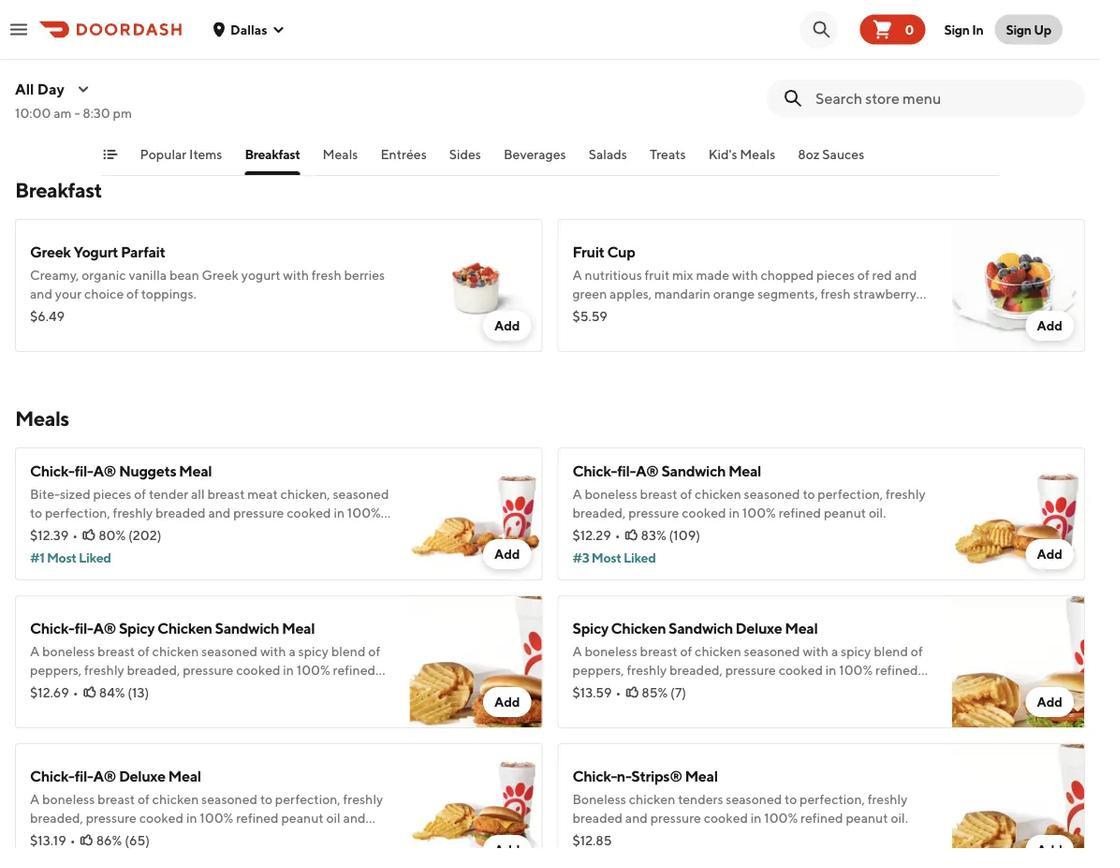 Task type: vqa. For each thing, say whether or not it's contained in the screenshot.
refined
yes



Task type: locate. For each thing, give the bounding box(es) containing it.
fil- up sized on the bottom
[[75, 462, 93, 480]]

a left spicy
[[289, 644, 296, 659]]

1 sign from the left
[[944, 22, 970, 37]]

served down orange
[[709, 305, 749, 320]]

chick- up peppers,
[[30, 620, 75, 637]]

seasoned
[[333, 487, 389, 502], [744, 487, 800, 502], [201, 644, 258, 659], [726, 792, 782, 807]]

a up peppers,
[[30, 644, 40, 659]]

0 vertical spatial breakfast
[[245, 147, 300, 162]]

a inside chick-fil-a® sandwich meal a boneless breast of chicken seasoned to perfection, freshly breaded, pressure cooked in 100% refined peanut oil.
[[573, 487, 582, 502]]

2 horizontal spatial breast
[[640, 487, 678, 502]]

1 horizontal spatial breaded,
[[573, 505, 626, 521]]

0 vertical spatial breaded
[[156, 505, 206, 521]]

pm
[[113, 105, 132, 121]]

menus image
[[76, 81, 91, 96]]

and inside chick-fil-a® spicy chicken sandwich meal a boneless breast of chicken seasoned with a spicy blend of peppers, freshly breaded, pressure cooked in 100% refined peanut oil and served on a toasted, buttered bun with dill pickle chips. also available on a multigrain bun.
[[92, 681, 114, 697]]

pieces inside chick-fil-a® nuggets meal bite-sized pieces of tender all breast meat chicken, seasoned to perfection, freshly breaded and pressure cooked in 100% refined peanut oil. available in 8-count, 12-count, or 30- count entrées with choice of dipping sauce.
[[93, 487, 132, 502]]

1 horizontal spatial choice
[[143, 543, 183, 558]]

chick- inside chick-fil-a® spicy chicken sandwich meal a boneless breast of chicken seasoned with a spicy blend of peppers, freshly breaded, pressure cooked in 100% refined peanut oil and served on a toasted, buttered bun with dill pickle chips. also available on a multigrain bun.
[[30, 620, 75, 637]]

cup
[[607, 243, 636, 261]]

meal inside chick-fil-a® sandwich meal a boneless breast of chicken seasoned to perfection, freshly breaded, pressure cooked in 100% refined peanut oil.
[[729, 462, 761, 480]]

sign left the in
[[944, 22, 970, 37]]

dill
[[347, 681, 366, 697]]

a® up 84%
[[93, 620, 116, 637]]

oil up chips.
[[75, 681, 89, 697]]

0 vertical spatial a
[[289, 644, 296, 659]]

chicken up toasted,
[[157, 620, 212, 637]]

tender down cut
[[55, 58, 95, 73]]

chilled.
[[752, 305, 795, 320]]

0 horizontal spatial served
[[117, 681, 157, 697]]

chick- inside chick-fil-a® sandwich meal a boneless breast of chicken seasoned to perfection, freshly breaded, pressure cooked in 100% refined peanut oil.
[[573, 462, 617, 480]]

1 horizontal spatial a
[[207, 700, 214, 716]]

count,
[[225, 524, 263, 539], [283, 524, 321, 539]]

• for spicy chicken sandwich deluxe meal
[[616, 685, 621, 701]]

with up orange
[[732, 267, 758, 283]]

0 vertical spatial greek
[[30, 243, 71, 261]]

0 horizontal spatial spicy
[[119, 620, 155, 637]]

liked down '80%'
[[79, 550, 111, 566]]

0 horizontal spatial sign
[[944, 22, 970, 37]]

count, up dipping
[[225, 524, 263, 539]]

deluxe for a®
[[119, 768, 166, 785]]

served
[[709, 305, 749, 320], [117, 681, 157, 697]]

2 horizontal spatial fresh
[[855, 305, 885, 320]]

sides
[[449, 147, 481, 162]]

refined inside chick-fil-a® spicy chicken sandwich meal a boneless breast of chicken seasoned with a spicy blend of peppers, freshly breaded, pressure cooked in 100% refined peanut oil and served on a toasted, buttered bun with dill pickle chips. also available on a multigrain bun.
[[333, 663, 376, 678]]

seasoned inside chick-fil-a® sandwich meal a boneless breast of chicken seasoned to perfection, freshly breaded, pressure cooked in 100% refined peanut oil.
[[744, 487, 800, 502]]

0 horizontal spatial fresh
[[312, 267, 342, 283]]

choice down available in the bottom of the page
[[143, 543, 183, 558]]

on down toasted,
[[190, 700, 205, 716]]

fil- up "$12.29 •" on the bottom of page
[[617, 462, 636, 480]]

and down waffle-
[[30, 58, 52, 73]]

with inside chick-fil-a® nuggets meal bite-sized pieces of tender all breast meat chicken, seasoned to perfection, freshly breaded and pressure cooked in 100% refined peanut oil. available in 8-count, 12-count, or 30- count entrées with choice of dipping sauce.
[[115, 543, 141, 558]]

add button for greek yogurt parfait
[[483, 311, 532, 341]]

sign in
[[944, 22, 984, 37]]

deluxe
[[736, 620, 782, 637], [119, 768, 166, 785]]

pressure down meat at the bottom left
[[233, 505, 284, 521]]

sign inside sign in link
[[944, 22, 970, 37]]

spicy inside chick-fil-a® spicy chicken sandwich meal a boneless breast of chicken seasoned with a spicy blend of peppers, freshly breaded, pressure cooked in 100% refined peanut oil and served on a toasted, buttered bun with dill pickle chips. also available on a multigrain bun.
[[119, 620, 155, 637]]

add button for chick-fil-a® sandwich meal
[[1026, 539, 1074, 569]]

cooked
[[153, 39, 198, 54], [287, 505, 331, 521], [682, 505, 726, 521], [236, 663, 281, 678], [704, 811, 748, 826]]

pieces inside fruit cup a nutritious fruit mix made with chopped pieces of red and green apples, mandarin orange segments, fresh strawberry slices, and blueberries, served chilled. prepared fresh daily.
[[817, 267, 855, 283]]

$12.69
[[30, 685, 69, 701]]

#1 most liked
[[30, 550, 111, 566]]

with left the sea
[[198, 58, 224, 73]]

chick- up "$12.29 •" on the bottom of page
[[573, 462, 617, 480]]

pressure inside chick-fil-a® spicy chicken sandwich meal a boneless breast of chicken seasoned with a spicy blend of peppers, freshly breaded, pressure cooked in 100% refined peanut oil and served on a toasted, buttered bun with dill pickle chips. also available on a multigrain bun.
[[183, 663, 234, 678]]

85%
[[642, 685, 668, 701]]

chicken down the 'strips®'
[[629, 792, 676, 807]]

waffle-
[[30, 39, 76, 54]]

1 vertical spatial breaded,
[[127, 663, 180, 678]]

in inside chick-fil-a® spicy chicken sandwich meal a boneless breast of chicken seasoned with a spicy blend of peppers, freshly breaded, pressure cooked in 100% refined peanut oil and served on a toasted, buttered bun with dill pickle chips. also available on a multigrain bun.
[[283, 663, 294, 678]]

fries®
[[201, 15, 246, 32]]

0 vertical spatial deluxe
[[736, 620, 782, 637]]

a® up 86%
[[93, 768, 116, 785]]

1 horizontal spatial most
[[592, 550, 622, 566]]

fil- inside the chick-fil-a waffle potato fries® waffle-cut potatoes cooked in canola oil until crispy outside and tender inside. sprinkled with sea salt.
[[75, 15, 93, 32]]

breakfast right items
[[245, 147, 300, 162]]

• for chick-fil-a® nuggets meal
[[72, 528, 78, 543]]

meals up bite-
[[15, 406, 69, 431]]

2 liked from the left
[[624, 550, 656, 566]]

chicken,
[[281, 487, 330, 502]]

berries
[[344, 267, 385, 283]]

to inside chick-fil-a® sandwich meal a boneless breast of chicken seasoned to perfection, freshly breaded, pressure cooked in 100% refined peanut oil.
[[803, 487, 815, 502]]

cooked up (109)
[[682, 505, 726, 521]]

fil- inside chick-fil-a® sandwich meal a boneless breast of chicken seasoned to perfection, freshly breaded, pressure cooked in 100% refined peanut oil.
[[617, 462, 636, 480]]

cooked down tenders on the bottom of page
[[704, 811, 748, 826]]

1 most from the left
[[47, 550, 76, 566]]

fil- up peppers,
[[75, 620, 93, 637]]

100% inside chick-fil-a® spicy chicken sandwich meal a boneless breast of chicken seasoned with a spicy blend of peppers, freshly breaded, pressure cooked in 100% refined peanut oil and served on a toasted, buttered bun with dill pickle chips. also available on a multigrain bun.
[[297, 663, 330, 678]]

oil.
[[869, 505, 886, 521], [120, 524, 137, 539], [891, 811, 908, 826]]

of up (109)
[[680, 487, 692, 502]]

sign
[[944, 22, 970, 37], [1006, 22, 1032, 37]]

0 vertical spatial choice
[[84, 286, 124, 302]]

1 horizontal spatial fresh
[[821, 286, 851, 302]]

chick-fil-a® sandwich meal image
[[953, 448, 1085, 581]]

1 vertical spatial breaded
[[573, 811, 623, 826]]

of left red
[[858, 267, 870, 283]]

waffle
[[106, 15, 151, 32]]

• for chick-fil-a® sandwich meal
[[615, 528, 621, 543]]

a® inside chick-fil-a® sandwich meal a boneless breast of chicken seasoned to perfection, freshly breaded, pressure cooked in 100% refined peanut oil.
[[636, 462, 659, 480]]

0 horizontal spatial chicken
[[152, 644, 199, 659]]

add button for spicy chicken sandwich deluxe meal
[[1026, 687, 1074, 717]]

of inside chick-fil-a® sandwich meal a boneless breast of chicken seasoned to perfection, freshly breaded, pressure cooked in 100% refined peanut oil.
[[680, 487, 692, 502]]

1 vertical spatial to
[[30, 505, 42, 521]]

chick- for chick-fil-a® spicy chicken sandwich meal a boneless breast of chicken seasoned with a spicy blend of peppers, freshly breaded, pressure cooked in 100% refined peanut oil and served on a toasted, buttered bun with dill pickle chips. also available on a multigrain bun.
[[30, 620, 75, 637]]

breaded up available in the bottom of the page
[[156, 505, 206, 521]]

0 horizontal spatial breaded
[[156, 505, 206, 521]]

0 horizontal spatial liked
[[79, 550, 111, 566]]

tender left all in the left of the page
[[149, 487, 188, 502]]

a up cut
[[93, 15, 104, 32]]

in inside chick-fil-a® sandwich meal a boneless breast of chicken seasoned to perfection, freshly breaded, pressure cooked in 100% refined peanut oil.
[[729, 505, 740, 521]]

chicken
[[695, 487, 742, 502], [152, 644, 199, 659], [629, 792, 676, 807]]

•
[[68, 80, 74, 96], [72, 528, 78, 543], [615, 528, 621, 543], [73, 685, 78, 701], [616, 685, 621, 701], [70, 833, 76, 849]]

count, left or
[[283, 524, 321, 539]]

0 horizontal spatial oil
[[75, 681, 89, 697]]

freshly inside chick-fil-a® spicy chicken sandwich meal a boneless breast of chicken seasoned with a spicy blend of peppers, freshly breaded, pressure cooked in 100% refined peanut oil and served on a toasted, buttered bun with dill pickle chips. also available on a multigrain bun.
[[84, 663, 124, 678]]

breaded, inside chick-fil-a® sandwich meal a boneless breast of chicken seasoned to perfection, freshly breaded, pressure cooked in 100% refined peanut oil.
[[573, 505, 626, 521]]

popular
[[140, 147, 187, 162]]

1 horizontal spatial on
[[190, 700, 205, 716]]

open menu image
[[7, 18, 30, 41]]

treats
[[650, 147, 686, 162]]

2 most from the left
[[592, 550, 622, 566]]

1 vertical spatial a
[[177, 681, 184, 697]]

sides button
[[449, 145, 481, 175]]

1 vertical spatial fresh
[[821, 286, 851, 302]]

all day
[[15, 80, 64, 98]]

a® inside chick-fil-a® spicy chicken sandwich meal a boneless breast of chicken seasoned with a spicy blend of peppers, freshly breaded, pressure cooked in 100% refined peanut oil and served on a toasted, buttered bun with dill pickle chips. also available on a multigrain bun.
[[93, 620, 116, 637]]

0 vertical spatial tender
[[55, 58, 95, 73]]

#3 most liked
[[573, 550, 656, 566]]

0 horizontal spatial oil.
[[120, 524, 137, 539]]

sandwich up buttered
[[215, 620, 279, 637]]

breaded, up "$12.29 •" on the bottom of page
[[573, 505, 626, 521]]

1 vertical spatial boneless
[[42, 644, 95, 659]]

choice down the "organic"
[[84, 286, 124, 302]]

2 horizontal spatial a
[[289, 644, 296, 659]]

100% inside "chick-n-strips® meal boneless chicken tenders seasoned to perfection, freshly breaded and pressure cooked in 100% refined peanut oil. $12.85"
[[764, 811, 798, 826]]

0 vertical spatial served
[[709, 305, 749, 320]]

boneless up peppers,
[[42, 644, 95, 659]]

show menu categories image
[[103, 147, 118, 162]]

liked for nuggets
[[79, 550, 111, 566]]

fresh up prepared
[[821, 286, 851, 302]]

chick-fil-a waffle potato fries® image
[[410, 0, 543, 124]]

0 horizontal spatial boneless
[[42, 644, 95, 659]]

add for chick-fil-a® nuggets meal
[[494, 546, 520, 562]]

seasoned inside chick-fil-a® nuggets meal bite-sized pieces of tender all breast meat chicken, seasoned to perfection, freshly breaded and pressure cooked in 100% refined peanut oil. available in 8-count, 12-count, or 30- count entrées with choice of dipping sauce.
[[333, 487, 389, 502]]

fruit
[[573, 243, 605, 261]]

0 horizontal spatial chicken
[[157, 620, 212, 637]]

pressure
[[233, 505, 284, 521], [629, 505, 679, 521], [183, 663, 234, 678], [651, 811, 701, 826]]

sign inside sign up link
[[1006, 22, 1032, 37]]

add for fruit cup
[[1037, 318, 1063, 333]]

pressure inside chick-fil-a® sandwich meal a boneless breast of chicken seasoned to perfection, freshly breaded, pressure cooked in 100% refined peanut oil.
[[629, 505, 679, 521]]

liked down '83%'
[[624, 550, 656, 566]]

served up also
[[117, 681, 157, 697]]

meal inside "chick-n-strips® meal boneless chicken tenders seasoned to perfection, freshly breaded and pressure cooked in 100% refined peanut oil. $12.85"
[[685, 768, 718, 785]]

on up available
[[160, 681, 175, 697]]

1 vertical spatial tender
[[149, 487, 188, 502]]

meal for chick-fil-a® nuggets meal bite-sized pieces of tender all breast meat chicken, seasoned to perfection, freshly breaded and pressure cooked in 100% refined peanut oil. available in 8-count, 12-count, or 30- count entrées with choice of dipping sauce.
[[179, 462, 212, 480]]

a® left nuggets
[[93, 462, 116, 480]]

greek up creamy, on the left of the page
[[30, 243, 71, 261]]

a® inside chick-fil-a® nuggets meal bite-sized pieces of tender all breast meat chicken, seasoned to perfection, freshly breaded and pressure cooked in 100% refined peanut oil. available in 8-count, 12-count, or 30- count entrées with choice of dipping sauce.
[[93, 462, 116, 480]]

sign left up
[[1006, 22, 1032, 37]]

1 horizontal spatial count,
[[283, 524, 321, 539]]

pressure down tenders on the bottom of page
[[651, 811, 701, 826]]

0 horizontal spatial choice
[[84, 286, 124, 302]]

spicy up $13.59
[[573, 620, 609, 637]]

breast right all in the left of the page
[[207, 487, 245, 502]]

fresh left berries
[[312, 267, 342, 283]]

fresh
[[312, 267, 342, 283], [821, 286, 851, 302], [855, 305, 885, 320]]

fil- for waffle
[[75, 15, 93, 32]]

chick- for chick-fil-a® nuggets meal bite-sized pieces of tender all breast meat chicken, seasoned to perfection, freshly breaded and pressure cooked in 100% refined peanut oil. available in 8-count, 12-count, or 30- count entrées with choice of dipping sauce.
[[30, 462, 75, 480]]

0 vertical spatial oil
[[255, 39, 270, 54]]

chick- up boneless
[[573, 768, 617, 785]]

am
[[54, 105, 72, 121]]

2 horizontal spatial chicken
[[695, 487, 742, 502]]

with right "yogurt"
[[283, 267, 309, 283]]

until
[[272, 39, 299, 54]]

items
[[189, 147, 222, 162]]

meal inside chick-fil-a® spicy chicken sandwich meal a boneless breast of chicken seasoned with a spicy blend of peppers, freshly breaded, pressure cooked in 100% refined peanut oil and served on a toasted, buttered bun with dill pickle chips. also available on a multigrain bun.
[[282, 620, 315, 637]]

2 sign from the left
[[1006, 22, 1032, 37]]

of right blend
[[368, 644, 380, 659]]

1 vertical spatial chicken
[[152, 644, 199, 659]]

pressure up toasted,
[[183, 663, 234, 678]]

1 vertical spatial greek
[[202, 267, 239, 283]]

0 vertical spatial oil.
[[869, 505, 886, 521]]

fil- down chips.
[[75, 768, 93, 785]]

0 horizontal spatial breaded,
[[127, 663, 180, 678]]

0 vertical spatial breaded,
[[573, 505, 626, 521]]

1 horizontal spatial pieces
[[817, 267, 855, 283]]

up
[[1034, 22, 1052, 37]]

with inside greek yogurt parfait creamy, organic vanilla bean greek yogurt with fresh berries and your choice of toppings. $6.49
[[283, 267, 309, 283]]

0 vertical spatial to
[[803, 487, 815, 502]]

• up #3 most liked
[[615, 528, 621, 543]]

2 horizontal spatial meals
[[740, 147, 776, 162]]

1 vertical spatial breakfast
[[15, 178, 102, 202]]

cooked inside chick-fil-a® spicy chicken sandwich meal a boneless breast of chicken seasoned with a spicy blend of peppers, freshly breaded, pressure cooked in 100% refined peanut oil and served on a toasted, buttered bun with dill pickle chips. also available on a multigrain bun.
[[236, 663, 281, 678]]

of up the (13)
[[138, 644, 150, 659]]

$13.59 •
[[573, 685, 621, 701]]

1 horizontal spatial oil.
[[869, 505, 886, 521]]

$12.39 •
[[30, 528, 78, 543]]

cut
[[76, 39, 95, 54]]

breast up '83%'
[[640, 487, 678, 502]]

to inside chick-fil-a® nuggets meal bite-sized pieces of tender all breast meat chicken, seasoned to perfection, freshly breaded and pressure cooked in 100% refined peanut oil. available in 8-count, 12-count, or 30- count entrées with choice of dipping sauce.
[[30, 505, 42, 521]]

chick- up waffle-
[[30, 15, 75, 32]]

with up buttered
[[260, 644, 286, 659]]

deluxe for sandwich
[[736, 620, 782, 637]]

fresh down strawberry
[[855, 305, 885, 320]]

1 horizontal spatial tender
[[149, 487, 188, 502]]

0 horizontal spatial tender
[[55, 58, 95, 73]]

1 vertical spatial served
[[117, 681, 157, 697]]

freshly inside chick-fil-a® nuggets meal bite-sized pieces of tender all breast meat chicken, seasoned to perfection, freshly breaded and pressure cooked in 100% refined peanut oil. available in 8-count, 12-count, or 30- count entrées with choice of dipping sauce.
[[113, 505, 153, 521]]

chicken up 85%
[[611, 620, 666, 637]]

fruit cup image
[[953, 219, 1085, 352]]

sandwich inside chick-fil-a® spicy chicken sandwich meal a boneless breast of chicken seasoned with a spicy blend of peppers, freshly breaded, pressure cooked in 100% refined peanut oil and served on a toasted, buttered bun with dill pickle chips. also available on a multigrain bun.
[[215, 620, 279, 637]]

0 vertical spatial boneless
[[585, 487, 638, 502]]

a® up '83%'
[[636, 462, 659, 480]]

choice
[[84, 286, 124, 302], [143, 543, 183, 558]]

1 horizontal spatial deluxe
[[736, 620, 782, 637]]

blend
[[331, 644, 366, 659]]

10:00 am - 8:30 pm
[[15, 105, 132, 121]]

fil- inside chick-fil-a® nuggets meal bite-sized pieces of tender all breast meat chicken, seasoned to perfection, freshly breaded and pressure cooked in 100% refined peanut oil. available in 8-count, 12-count, or 30- count entrées with choice of dipping sauce.
[[75, 462, 93, 480]]

12-
[[265, 524, 283, 539]]

0 vertical spatial chicken
[[695, 487, 742, 502]]

most down '$12.39 •'
[[47, 550, 76, 566]]

1 horizontal spatial sign
[[1006, 22, 1032, 37]]

0 horizontal spatial greek
[[30, 243, 71, 261]]

chick-n-strips® meal boneless chicken tenders seasoned to perfection, freshly breaded and pressure cooked in 100% refined peanut oil. $12.85
[[573, 768, 908, 849]]

sandwich
[[662, 462, 726, 480], [215, 620, 279, 637], [669, 620, 733, 637]]

peanut inside chick-fil-a® spicy chicken sandwich meal a boneless breast of chicken seasoned with a spicy blend of peppers, freshly breaded, pressure cooked in 100% refined peanut oil and served on a toasted, buttered bun with dill pickle chips. also available on a multigrain bun.
[[30, 681, 72, 697]]

meals right the kid's
[[740, 147, 776, 162]]

salads
[[589, 147, 627, 162]]

1 vertical spatial deluxe
[[119, 768, 166, 785]]

chicken up toasted,
[[152, 644, 199, 659]]

oil
[[255, 39, 270, 54], [75, 681, 89, 697]]

served inside chick-fil-a® spicy chicken sandwich meal a boneless breast of chicken seasoned with a spicy blend of peppers, freshly breaded, pressure cooked in 100% refined peanut oil and served on a toasted, buttered bun with dill pickle chips. also available on a multigrain bun.
[[117, 681, 157, 697]]

100%
[[347, 505, 381, 521], [743, 505, 776, 521], [297, 663, 330, 678], [764, 811, 798, 826]]

2 chicken from the left
[[611, 620, 666, 637]]

nuggets
[[119, 462, 176, 480]]

oil up salt.
[[255, 39, 270, 54]]

0 vertical spatial perfection,
[[818, 487, 883, 502]]

fresh inside greek yogurt parfait creamy, organic vanilla bean greek yogurt with fresh berries and your choice of toppings. $6.49
[[312, 267, 342, 283]]

refined inside chick-fil-a® sandwich meal a boneless breast of chicken seasoned to perfection, freshly breaded, pressure cooked in 100% refined peanut oil.
[[779, 505, 822, 521]]

spicy up the (13)
[[119, 620, 155, 637]]

choice inside chick-fil-a® nuggets meal bite-sized pieces of tender all breast meat chicken, seasoned to perfection, freshly breaded and pressure cooked in 100% refined peanut oil. available in 8-count, 12-count, or 30- count entrées with choice of dipping sauce.
[[143, 543, 183, 558]]

0 horizontal spatial deluxe
[[119, 768, 166, 785]]

• right $13.19
[[70, 833, 76, 849]]

fil- for spicy
[[75, 620, 93, 637]]

cooked inside the chick-fil-a waffle potato fries® waffle-cut potatoes cooked in canola oil until crispy outside and tender inside. sprinkled with sea salt.
[[153, 39, 198, 54]]

0 horizontal spatial to
[[30, 505, 42, 521]]

boneless up "$12.29 •" on the bottom of page
[[585, 487, 638, 502]]

sprinkled
[[138, 58, 195, 73]]

1 horizontal spatial liked
[[624, 550, 656, 566]]

cooked down chicken,
[[287, 505, 331, 521]]

$12.29 •
[[573, 528, 621, 543]]

chick- inside "chick-n-strips® meal boneless chicken tenders seasoned to perfection, freshly breaded and pressure cooked in 100% refined peanut oil. $12.85"
[[573, 768, 617, 785]]

chick-fil-a® nuggets meal image
[[410, 448, 543, 581]]

chick- for chick-n-strips® meal boneless chicken tenders seasoned to perfection, freshly breaded and pressure cooked in 100% refined peanut oil. $12.85
[[573, 768, 617, 785]]

fil- for sandwich
[[617, 462, 636, 480]]

1 liked from the left
[[79, 550, 111, 566]]

segments,
[[758, 286, 818, 302]]

add button
[[483, 311, 532, 341], [1026, 311, 1074, 341], [483, 539, 532, 569], [1026, 539, 1074, 569], [483, 687, 532, 717], [1026, 687, 1074, 717]]

freshly inside "chick-n-strips® meal boneless chicken tenders seasoned to perfection, freshly breaded and pressure cooked in 100% refined peanut oil. $12.85"
[[868, 792, 908, 807]]

breakfast up the "yogurt"
[[15, 178, 102, 202]]

of down available in the bottom of the page
[[186, 543, 198, 558]]

• right $13.59
[[616, 685, 621, 701]]

83%
[[641, 528, 667, 543]]

cooked up buttered
[[236, 663, 281, 678]]

2 horizontal spatial to
[[803, 487, 815, 502]]

seasoned inside "chick-n-strips® meal boneless chicken tenders seasoned to perfection, freshly breaded and pressure cooked in 100% refined peanut oil. $12.85"
[[726, 792, 782, 807]]

fil- for deluxe
[[75, 768, 93, 785]]

2 vertical spatial to
[[785, 792, 797, 807]]

spicy
[[119, 620, 155, 637], [573, 620, 609, 637]]

a down toasted,
[[207, 700, 214, 716]]

2 vertical spatial perfection,
[[800, 792, 865, 807]]

cooked up sprinkled
[[153, 39, 198, 54]]

chick- up bite-
[[30, 462, 75, 480]]

with inside the chick-fil-a waffle potato fries® waffle-cut potatoes cooked in canola oil until crispy outside and tender inside. sprinkled with sea salt.
[[198, 58, 224, 73]]

1 horizontal spatial breaded
[[573, 811, 623, 826]]

or
[[324, 524, 336, 539]]

add button for fruit cup
[[1026, 311, 1074, 341]]

a up available
[[177, 681, 184, 697]]

chopped
[[761, 267, 814, 283]]

0 horizontal spatial pieces
[[93, 487, 132, 502]]

pieces up prepared
[[817, 267, 855, 283]]

and right red
[[895, 267, 918, 283]]

1 horizontal spatial breast
[[207, 487, 245, 502]]

2 horizontal spatial oil.
[[891, 811, 908, 826]]

sign for sign up
[[1006, 22, 1032, 37]]

add for spicy chicken sandwich deluxe meal
[[1037, 694, 1063, 710]]

buttered
[[238, 681, 290, 697]]

breaded, up the (13)
[[127, 663, 180, 678]]

of down nuggets
[[134, 487, 146, 502]]

80%
[[99, 528, 126, 543]]

most down "$12.29 •" on the bottom of page
[[592, 550, 622, 566]]

fil- inside chick-fil-a® spicy chicken sandwich meal a boneless breast of chicken seasoned with a spicy blend of peppers, freshly breaded, pressure cooked in 100% refined peanut oil and served on a toasted, buttered bun with dill pickle chips. also available on a multigrain bun.
[[75, 620, 93, 637]]

sauces
[[823, 147, 865, 162]]

to inside "chick-n-strips® meal boneless chicken tenders seasoned to perfection, freshly breaded and pressure cooked in 100% refined peanut oil. $12.85"
[[785, 792, 797, 807]]

sandwich up (109)
[[662, 462, 726, 480]]

1 horizontal spatial chicken
[[611, 620, 666, 637]]

0 vertical spatial on
[[160, 681, 175, 697]]

1 vertical spatial oil
[[75, 681, 89, 697]]

1 vertical spatial pieces
[[93, 487, 132, 502]]

chicken up (109)
[[695, 487, 742, 502]]

chicken inside "chick-n-strips® meal boneless chicken tenders seasoned to perfection, freshly breaded and pressure cooked in 100% refined peanut oil. $12.85"
[[629, 792, 676, 807]]

80% (202)
[[99, 528, 161, 543]]

most for chick-fil-a® nuggets meal
[[47, 550, 76, 566]]

1 horizontal spatial chicken
[[629, 792, 676, 807]]

1 horizontal spatial breakfast
[[245, 147, 300, 162]]

greek yogurt parfait image
[[410, 219, 543, 352]]

and inside the chick-fil-a waffle potato fries® waffle-cut potatoes cooked in canola oil until crispy outside and tender inside. sprinkled with sea salt.
[[30, 58, 52, 73]]

0 vertical spatial fresh
[[312, 267, 342, 283]]

orange
[[713, 286, 755, 302]]

of down vanilla
[[126, 286, 139, 302]]

1 vertical spatial choice
[[143, 543, 183, 558]]

boneless inside chick-fil-a® spicy chicken sandwich meal a boneless breast of chicken seasoned with a spicy blend of peppers, freshly breaded, pressure cooked in 100% refined peanut oil and served on a toasted, buttered bun with dill pickle chips. also available on a multigrain bun.
[[42, 644, 95, 659]]

1 spicy from the left
[[119, 620, 155, 637]]

freshly
[[886, 487, 926, 502], [113, 505, 153, 521], [84, 663, 124, 678], [868, 792, 908, 807]]

0 horizontal spatial on
[[160, 681, 175, 697]]

1 horizontal spatial boneless
[[585, 487, 638, 502]]

chick- up $13.19 •
[[30, 768, 75, 785]]

0 horizontal spatial count,
[[225, 524, 263, 539]]

greek
[[30, 243, 71, 261], [202, 267, 239, 283]]

chick- for chick-fil-a® sandwich meal a boneless breast of chicken seasoned to perfection, freshly breaded, pressure cooked in 100% refined peanut oil.
[[573, 462, 617, 480]]

0 horizontal spatial most
[[47, 550, 76, 566]]

spicy
[[298, 644, 329, 659]]

chick-fil-a® nuggets meal bite-sized pieces of tender all breast meat chicken, seasoned to perfection, freshly breaded and pressure cooked in 100% refined peanut oil. available in 8-count, 12-count, or 30- count entrées with choice of dipping sauce.
[[30, 462, 389, 558]]

8oz
[[798, 147, 820, 162]]

1 vertical spatial perfection,
[[45, 505, 110, 521]]

1 horizontal spatial oil
[[255, 39, 270, 54]]

pieces right sized on the bottom
[[93, 487, 132, 502]]

1 horizontal spatial to
[[785, 792, 797, 807]]

meals left 'entrées'
[[323, 147, 358, 162]]

greek right bean
[[202, 267, 239, 283]]

pressure up '83%'
[[629, 505, 679, 521]]

tender inside chick-fil-a® nuggets meal bite-sized pieces of tender all breast meat chicken, seasoned to perfection, freshly breaded and pressure cooked in 100% refined peanut oil. available in 8-count, 12-count, or 30- count entrées with choice of dipping sauce.
[[149, 487, 188, 502]]

count
[[30, 543, 65, 558]]

2 vertical spatial a
[[207, 700, 214, 716]]

• up #1 most liked
[[72, 528, 78, 543]]

2 vertical spatial oil.
[[891, 811, 908, 826]]

sign for sign in
[[944, 22, 970, 37]]

1 horizontal spatial spicy
[[573, 620, 609, 637]]

1 chicken from the left
[[157, 620, 212, 637]]

8oz sauces
[[798, 147, 865, 162]]

1 horizontal spatial served
[[709, 305, 749, 320]]

#1
[[30, 550, 44, 566]]

0 vertical spatial pieces
[[817, 267, 855, 283]]

2 vertical spatial chicken
[[629, 792, 676, 807]]

a up $12.29 at the right of the page
[[573, 487, 582, 502]]

chick- inside chick-fil-a® nuggets meal bite-sized pieces of tender all breast meat chicken, seasoned to perfection, freshly breaded and pressure cooked in 100% refined peanut oil. available in 8-count, 12-count, or 30- count entrées with choice of dipping sauce.
[[30, 462, 75, 480]]

peanut inside chick-fil-a® sandwich meal a boneless breast of chicken seasoned to perfection, freshly breaded, pressure cooked in 100% refined peanut oil.
[[824, 505, 866, 521]]

1 vertical spatial oil.
[[120, 524, 137, 539]]

a up green
[[573, 267, 582, 283]]

0 horizontal spatial breast
[[97, 644, 135, 659]]

and up 8-
[[208, 505, 231, 521]]

and down creamy, on the left of the page
[[30, 286, 52, 302]]

0 horizontal spatial meals
[[15, 406, 69, 431]]

breast up 84%
[[97, 644, 135, 659]]

meal inside chick-fil-a® nuggets meal bite-sized pieces of tender all breast meat chicken, seasoned to perfection, freshly breaded and pressure cooked in 100% refined peanut oil. available in 8-count, 12-count, or 30- count entrées with choice of dipping sauce.
[[179, 462, 212, 480]]

of
[[858, 267, 870, 283], [126, 286, 139, 302], [134, 487, 146, 502], [680, 487, 692, 502], [186, 543, 198, 558], [138, 644, 150, 659], [368, 644, 380, 659]]



Task type: describe. For each thing, give the bounding box(es) containing it.
available
[[140, 524, 195, 539]]

83% (109)
[[641, 528, 701, 543]]

chick-fil-a® sandwich meal a boneless breast of chicken seasoned to perfection, freshly breaded, pressure cooked in 100% refined peanut oil.
[[573, 462, 926, 521]]

kid's meals
[[709, 147, 776, 162]]

pressure inside "chick-n-strips® meal boneless chicken tenders seasoned to perfection, freshly breaded and pressure cooked in 100% refined peanut oil. $12.85"
[[651, 811, 701, 826]]

100% inside chick-fil-a® sandwich meal a boneless breast of chicken seasoned to perfection, freshly breaded, pressure cooked in 100% refined peanut oil.
[[743, 505, 776, 521]]

bean
[[169, 267, 199, 283]]

tenders
[[678, 792, 724, 807]]

oil. inside "chick-n-strips® meal boneless chicken tenders seasoned to perfection, freshly breaded and pressure cooked in 100% refined peanut oil. $12.85"
[[891, 811, 908, 826]]

salads button
[[589, 145, 627, 175]]

meal for spicy chicken sandwich deluxe meal
[[785, 620, 818, 637]]

chick-fil-a® deluxe meal
[[30, 768, 201, 785]]

chick-n-strips® meal image
[[953, 744, 1085, 849]]

made
[[696, 267, 730, 283]]

slices,
[[573, 305, 608, 320]]

strips®
[[632, 768, 682, 785]]

(7)
[[671, 685, 687, 701]]

potato
[[154, 15, 198, 32]]

add for chick-fil-a® spicy chicken sandwich meal
[[494, 694, 520, 710]]

liked for sandwich
[[624, 550, 656, 566]]

86% (65)
[[96, 833, 150, 849]]

0 horizontal spatial breakfast
[[15, 178, 102, 202]]

oil. inside chick-fil-a® nuggets meal bite-sized pieces of tender all breast meat chicken, seasoned to perfection, freshly breaded and pressure cooked in 100% refined peanut oil. available in 8-count, 12-count, or 30- count entrées with choice of dipping sauce.
[[120, 524, 137, 539]]

perfection, inside chick-fil-a® nuggets meal bite-sized pieces of tender all breast meat chicken, seasoned to perfection, freshly breaded and pressure cooked in 100% refined peanut oil. available in 8-count, 12-count, or 30- count entrées with choice of dipping sauce.
[[45, 505, 110, 521]]

2 spicy from the left
[[573, 620, 609, 637]]

chick-fil-a® deluxe meal image
[[410, 744, 543, 849]]

spicy southwest salad image
[[953, 0, 1085, 124]]

pickle
[[30, 700, 66, 716]]

breaded inside chick-fil-a® nuggets meal bite-sized pieces of tender all breast meat chicken, seasoned to perfection, freshly breaded and pressure cooked in 100% refined peanut oil. available in 8-count, 12-count, or 30- count entrées with choice of dipping sauce.
[[156, 505, 206, 521]]

in inside "chick-n-strips® meal boneless chicken tenders seasoned to perfection, freshly breaded and pressure cooked in 100% refined peanut oil. $12.85"
[[751, 811, 762, 826]]

• for chick-fil-a® deluxe meal
[[70, 833, 76, 849]]

sea
[[226, 58, 248, 73]]

chicken inside chick-fil-a® spicy chicken sandwich meal a boneless breast of chicken seasoned with a spicy blend of peppers, freshly breaded, pressure cooked in 100% refined peanut oil and served on a toasted, buttered bun with dill pickle chips. also available on a multigrain bun.
[[152, 644, 199, 659]]

0 horizontal spatial a
[[177, 681, 184, 697]]

kid's meals button
[[709, 145, 776, 175]]

beverages button
[[504, 145, 566, 175]]

and inside greek yogurt parfait creamy, organic vanilla bean greek yogurt with fresh berries and your choice of toppings. $6.49
[[30, 286, 52, 302]]

$6.49
[[30, 309, 65, 324]]

meals inside kid's meals button
[[740, 147, 776, 162]]

tender inside the chick-fil-a waffle potato fries® waffle-cut potatoes cooked in canola oil until crispy outside and tender inside. sprinkled with sea salt.
[[55, 58, 95, 73]]

oil. inside chick-fil-a® sandwich meal a boneless breast of chicken seasoned to perfection, freshly breaded, pressure cooked in 100% refined peanut oil.
[[869, 505, 886, 521]]

0
[[905, 22, 914, 37]]

cooked inside chick-fil-a® sandwich meal a boneless breast of chicken seasoned to perfection, freshly breaded, pressure cooked in 100% refined peanut oil.
[[682, 505, 726, 521]]

potatoes
[[98, 39, 151, 54]]

with left dill
[[319, 681, 345, 697]]

chick-fil-a waffle potato fries® waffle-cut potatoes cooked in canola oil until crispy outside and tender inside. sprinkled with sea salt.
[[30, 15, 384, 73]]

entrées
[[381, 147, 427, 162]]

cooked inside "chick-n-strips® meal boneless chicken tenders seasoned to perfection, freshly breaded and pressure cooked in 100% refined peanut oil. $12.85"
[[704, 811, 748, 826]]

kid's
[[709, 147, 738, 162]]

meals button
[[323, 145, 358, 175]]

meal for chick-fil-a® sandwich meal a boneless breast of chicken seasoned to perfection, freshly breaded, pressure cooked in 100% refined peanut oil.
[[729, 462, 761, 480]]

30-
[[339, 524, 361, 539]]

dipping
[[200, 543, 246, 558]]

sandwich inside chick-fil-a® sandwich meal a boneless breast of chicken seasoned to perfection, freshly breaded, pressure cooked in 100% refined peanut oil.
[[662, 462, 726, 480]]

your
[[55, 286, 82, 302]]

with inside fruit cup a nutritious fruit mix made with chopped pieces of red and green apples, mandarin orange segments, fresh strawberry slices, and blueberries, served chilled. prepared fresh daily.
[[732, 267, 758, 283]]

chicken inside chick-fil-a® spicy chicken sandwich meal a boneless breast of chicken seasoned with a spicy blend of peppers, freshly breaded, pressure cooked in 100% refined peanut oil and served on a toasted, buttered bun with dill pickle chips. also available on a multigrain bun.
[[157, 620, 212, 637]]

spicy chicken sandwich deluxe meal
[[573, 620, 818, 637]]

fil- for nuggets
[[75, 462, 93, 480]]

$13.19
[[30, 833, 66, 849]]

canola
[[214, 39, 253, 54]]

seasoned inside chick-fil-a® spicy chicken sandwich meal a boneless breast of chicken seasoned with a spicy blend of peppers, freshly breaded, pressure cooked in 100% refined peanut oil and served on a toasted, buttered bun with dill pickle chips. also available on a multigrain bun.
[[201, 644, 258, 659]]

add for greek yogurt parfait
[[494, 318, 520, 333]]

sandwich up (7)
[[669, 620, 733, 637]]

meal for chick-fil-a® deluxe meal
[[168, 768, 201, 785]]

chips.
[[68, 700, 103, 716]]

oil inside the chick-fil-a waffle potato fries® waffle-cut potatoes cooked in canola oil until crispy outside and tender inside. sprinkled with sea salt.
[[255, 39, 270, 54]]

100% inside chick-fil-a® nuggets meal bite-sized pieces of tender all breast meat chicken, seasoned to perfection, freshly breaded and pressure cooked in 100% refined peanut oil. available in 8-count, 12-count, or 30- count entrées with choice of dipping sauce.
[[347, 505, 381, 521]]

in
[[972, 22, 984, 37]]

blueberries,
[[636, 305, 706, 320]]

10:00
[[15, 105, 51, 121]]

• left "menus" image
[[68, 80, 74, 96]]

organic
[[82, 267, 126, 283]]

of inside greek yogurt parfait creamy, organic vanilla bean greek yogurt with fresh berries and your choice of toppings. $6.49
[[126, 286, 139, 302]]

vanilla
[[129, 267, 167, 283]]

red
[[872, 267, 892, 283]]

fruit
[[645, 267, 670, 283]]

a® for sandwich
[[636, 462, 659, 480]]

1 count, from the left
[[225, 524, 263, 539]]

sign up link
[[995, 15, 1063, 44]]

peanut inside chick-fil-a® nuggets meal bite-sized pieces of tender all breast meat chicken, seasoned to perfection, freshly breaded and pressure cooked in 100% refined peanut oil. available in 8-count, 12-count, or 30- count entrées with choice of dipping sauce.
[[75, 524, 118, 539]]

(13)
[[128, 685, 149, 701]]

1 horizontal spatial greek
[[202, 267, 239, 283]]

yogurt
[[241, 267, 281, 283]]

a® for deluxe
[[93, 768, 116, 785]]

view menu
[[524, 811, 603, 828]]

and down apples,
[[611, 305, 633, 320]]

creamy,
[[30, 267, 79, 283]]

peppers,
[[30, 663, 82, 678]]

a inside fruit cup a nutritious fruit mix made with chopped pieces of red and green apples, mandarin orange segments, fresh strawberry slices, and blueberries, served chilled. prepared fresh daily.
[[573, 267, 582, 283]]

85% (7)
[[642, 685, 687, 701]]

2 vertical spatial fresh
[[855, 305, 885, 320]]

choice inside greek yogurt parfait creamy, organic vanilla bean greek yogurt with fresh berries and your choice of toppings. $6.49
[[84, 286, 124, 302]]

perfection, inside "chick-n-strips® meal boneless chicken tenders seasoned to perfection, freshly breaded and pressure cooked in 100% refined peanut oil. $12.85"
[[800, 792, 865, 807]]

add for chick-fil-a® sandwich meal
[[1037, 546, 1063, 562]]

apples,
[[610, 286, 652, 302]]

entrées
[[67, 543, 112, 558]]

all
[[15, 80, 34, 98]]

perfection, inside chick-fil-a® sandwich meal a boneless breast of chicken seasoned to perfection, freshly breaded, pressure cooked in 100% refined peanut oil.
[[818, 487, 883, 502]]

add button for chick-fil-a® spicy chicken sandwich meal
[[483, 687, 532, 717]]

cooked inside chick-fil-a® nuggets meal bite-sized pieces of tender all breast meat chicken, seasoned to perfection, freshly breaded and pressure cooked in 100% refined peanut oil. available in 8-count, 12-count, or 30- count entrées with choice of dipping sauce.
[[287, 505, 331, 521]]

most for chick-fil-a® sandwich meal
[[592, 550, 622, 566]]

and inside "chick-n-strips® meal boneless chicken tenders seasoned to perfection, freshly breaded and pressure cooked in 100% refined peanut oil. $12.85"
[[625, 811, 648, 826]]

1 vertical spatial on
[[190, 700, 205, 716]]

of inside fruit cup a nutritious fruit mix made with chopped pieces of red and green apples, mandarin orange segments, fresh strawberry slices, and blueberries, served chilled. prepared fresh daily.
[[858, 267, 870, 283]]

a® for nuggets
[[93, 462, 116, 480]]

multigrain
[[217, 700, 278, 716]]

parfait
[[121, 243, 165, 261]]

breast inside chick-fil-a® spicy chicken sandwich meal a boneless breast of chicken seasoned with a spicy blend of peppers, freshly breaded, pressure cooked in 100% refined peanut oil and served on a toasted, buttered bun with dill pickle chips. also available on a multigrain bun.
[[97, 644, 135, 659]]

breaded inside "chick-n-strips® meal boneless chicken tenders seasoned to perfection, freshly breaded and pressure cooked in 100% refined peanut oil. $12.85"
[[573, 811, 623, 826]]

refined inside chick-fil-a® nuggets meal bite-sized pieces of tender all breast meat chicken, seasoned to perfection, freshly breaded and pressure cooked in 100% refined peanut oil. available in 8-count, 12-count, or 30- count entrées with choice of dipping sauce.
[[30, 524, 73, 539]]

spicy chicken sandwich deluxe meal image
[[953, 596, 1085, 729]]

pressure inside chick-fil-a® nuggets meal bite-sized pieces of tender all breast meat chicken, seasoned to perfection, freshly breaded and pressure cooked in 100% refined peanut oil. available in 8-count, 12-count, or 30- count entrées with choice of dipping sauce.
[[233, 505, 284, 521]]

chicken inside chick-fil-a® sandwich meal a boneless breast of chicken seasoned to perfection, freshly breaded, pressure cooked in 100% refined peanut oil.
[[695, 487, 742, 502]]

bun
[[293, 681, 316, 697]]

chick- for chick-fil-a waffle potato fries® waffle-cut potatoes cooked in canola oil until crispy outside and tender inside. sprinkled with sea salt.
[[30, 15, 75, 32]]

8:30
[[83, 105, 110, 121]]

a® for spicy
[[93, 620, 116, 637]]

n-
[[617, 768, 632, 785]]

salt.
[[251, 58, 277, 73]]

breast inside chick-fil-a® sandwich meal a boneless breast of chicken seasoned to perfection, freshly breaded, pressure cooked in 100% refined peanut oil.
[[640, 487, 678, 502]]

in inside the chick-fil-a waffle potato fries® waffle-cut potatoes cooked in canola oil until crispy outside and tender inside. sprinkled with sea salt.
[[200, 39, 211, 54]]

2 count, from the left
[[283, 524, 321, 539]]

refined inside "chick-n-strips® meal boneless chicken tenders seasoned to perfection, freshly breaded and pressure cooked in 100% refined peanut oil. $12.85"
[[801, 811, 843, 826]]

a inside chick-fil-a® spicy chicken sandwich meal a boneless breast of chicken seasoned with a spicy blend of peppers, freshly breaded, pressure cooked in 100% refined peanut oil and served on a toasted, buttered bun with dill pickle chips. also available on a multigrain bun.
[[30, 644, 40, 659]]

$13.59
[[573, 685, 612, 701]]

and inside chick-fil-a® nuggets meal bite-sized pieces of tender all breast meat chicken, seasoned to perfection, freshly breaded and pressure cooked in 100% refined peanut oil. available in 8-count, 12-count, or 30- count entrées with choice of dipping sauce.
[[208, 505, 231, 521]]

chick-fil-a® spicy chicken sandwich meal image
[[410, 596, 543, 729]]

crispy
[[302, 39, 337, 54]]

add button for chick-fil-a® nuggets meal
[[483, 539, 532, 569]]

1 horizontal spatial meals
[[323, 147, 358, 162]]

served inside fruit cup a nutritious fruit mix made with chopped pieces of red and green apples, mandarin orange segments, fresh strawberry slices, and blueberries, served chilled. prepared fresh daily.
[[709, 305, 749, 320]]

also
[[105, 700, 132, 716]]

toasted,
[[187, 681, 235, 697]]

chick- for chick-fil-a® deluxe meal
[[30, 768, 75, 785]]

menu
[[562, 811, 603, 828]]

beverages
[[504, 147, 566, 162]]

a inside the chick-fil-a waffle potato fries® waffle-cut potatoes cooked in canola oil until crispy outside and tender inside. sprinkled with sea salt.
[[93, 15, 104, 32]]

• for chick-fil-a® spicy chicken sandwich meal
[[73, 685, 78, 701]]

$12.29
[[573, 528, 611, 543]]

peanut inside "chick-n-strips® meal boneless chicken tenders seasoned to perfection, freshly breaded and pressure cooked in 100% refined peanut oil. $12.85"
[[846, 811, 888, 826]]

breaded, inside chick-fil-a® spicy chicken sandwich meal a boneless breast of chicken seasoned with a spicy blend of peppers, freshly breaded, pressure cooked in 100% refined peanut oil and served on a toasted, buttered bun with dill pickle chips. also available on a multigrain bun.
[[127, 663, 180, 678]]

freshly inside chick-fil-a® sandwich meal a boneless breast of chicken seasoned to perfection, freshly breaded, pressure cooked in 100% refined peanut oil.
[[886, 487, 926, 502]]

$12.85
[[573, 833, 612, 849]]

(202)
[[128, 528, 161, 543]]

sign in link
[[933, 11, 995, 48]]

view
[[524, 811, 559, 828]]

boneless inside chick-fil-a® sandwich meal a boneless breast of chicken seasoned to perfection, freshly breaded, pressure cooked in 100% refined peanut oil.
[[585, 487, 638, 502]]

mandarin
[[655, 286, 711, 302]]

entrées button
[[381, 145, 427, 175]]

$13.19 •
[[30, 833, 76, 849]]

bite-
[[30, 487, 60, 502]]

(109)
[[669, 528, 701, 543]]

$3.45 •
[[30, 80, 74, 96]]

oil inside chick-fil-a® spicy chicken sandwich meal a boneless breast of chicken seasoned with a spicy blend of peppers, freshly breaded, pressure cooked in 100% refined peanut oil and served on a toasted, buttered bun with dill pickle chips. also available on a multigrain bun.
[[75, 681, 89, 697]]

breast inside chick-fil-a® nuggets meal bite-sized pieces of tender all breast meat chicken, seasoned to perfection, freshly breaded and pressure cooked in 100% refined peanut oil. available in 8-count, 12-count, or 30- count entrées with choice of dipping sauce.
[[207, 487, 245, 502]]

Item Search search field
[[816, 88, 1071, 109]]

yogurt
[[73, 243, 118, 261]]



